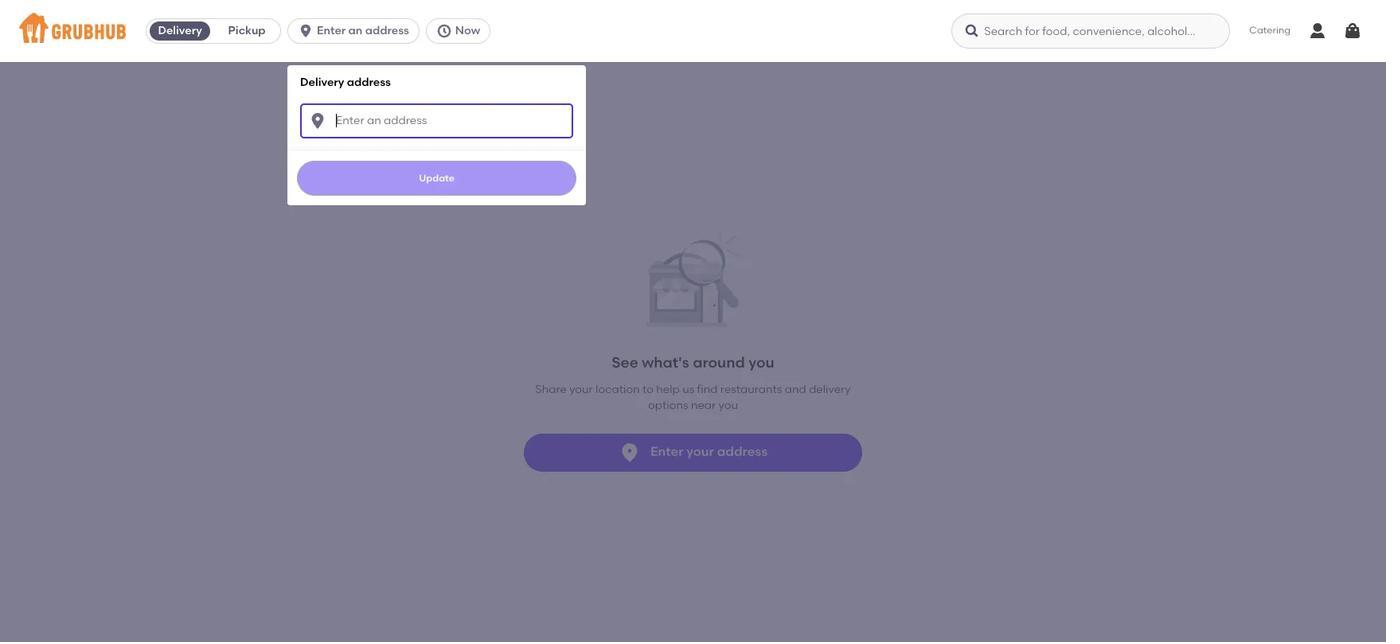 Task type: locate. For each thing, give the bounding box(es) containing it.
see what's around you
[[612, 353, 775, 372]]

2 svg image from the left
[[436, 23, 452, 39]]

svg image inside enter an address button
[[298, 23, 314, 39]]

svg image
[[298, 23, 314, 39], [436, 23, 452, 39]]

address right an on the left top
[[365, 24, 409, 37]]

0 horizontal spatial you
[[719, 399, 738, 413]]

you inside share your location to help us find restaurants and delivery options near you
[[719, 399, 738, 413]]

find
[[697, 383, 718, 397]]

address
[[365, 24, 409, 37], [347, 76, 391, 89], [717, 445, 768, 460]]

catering
[[1250, 25, 1291, 36]]

delivery
[[158, 24, 202, 37], [300, 76, 344, 89]]

and
[[785, 383, 807, 397]]

1 horizontal spatial delivery
[[300, 76, 344, 89]]

your
[[570, 383, 593, 397], [687, 445, 714, 460]]

around
[[693, 353, 745, 372]]

you
[[749, 353, 775, 372], [719, 399, 738, 413]]

update button
[[297, 161, 577, 196]]

delivery address
[[300, 76, 391, 89]]

your right "share"
[[570, 383, 593, 397]]

0 horizontal spatial svg image
[[298, 23, 314, 39]]

svg image for enter an address
[[298, 23, 314, 39]]

1 vertical spatial enter
[[651, 445, 684, 460]]

0 vertical spatial address
[[365, 24, 409, 37]]

now
[[455, 24, 480, 37]]

you right near
[[719, 399, 738, 413]]

1 horizontal spatial svg image
[[436, 23, 452, 39]]

enter your address
[[651, 445, 768, 460]]

0 vertical spatial your
[[570, 383, 593, 397]]

address inside enter your address button
[[717, 445, 768, 460]]

help
[[656, 383, 680, 397]]

delivery down enter an address button
[[300, 76, 344, 89]]

enter right the position icon
[[651, 445, 684, 460]]

0 horizontal spatial svg image
[[308, 111, 327, 130]]

0 vertical spatial delivery
[[158, 24, 202, 37]]

enter inside enter your address button
[[651, 445, 684, 460]]

pickup
[[228, 24, 266, 37]]

1 vertical spatial delivery
[[300, 76, 344, 89]]

enter an address
[[317, 24, 409, 37]]

1 horizontal spatial enter
[[651, 445, 684, 460]]

delivery left pickup
[[158, 24, 202, 37]]

near
[[691, 399, 716, 413]]

address down restaurants
[[717, 445, 768, 460]]

enter left an on the left top
[[317, 24, 346, 37]]

delivery for delivery address
[[300, 76, 344, 89]]

your inside share your location to help us find restaurants and delivery options near you
[[570, 383, 593, 397]]

enter inside enter an address button
[[317, 24, 346, 37]]

0 horizontal spatial enter
[[317, 24, 346, 37]]

1 vertical spatial your
[[687, 445, 714, 460]]

1 horizontal spatial your
[[687, 445, 714, 460]]

to
[[643, 383, 654, 397]]

your for share
[[570, 383, 593, 397]]

0 horizontal spatial your
[[570, 383, 593, 397]]

delivery inside button
[[158, 24, 202, 37]]

address for enter your address
[[717, 445, 768, 460]]

address down enter an address
[[347, 76, 391, 89]]

0 vertical spatial enter
[[317, 24, 346, 37]]

1 horizontal spatial you
[[749, 353, 775, 372]]

enter for enter an address
[[317, 24, 346, 37]]

svg image left an on the left top
[[298, 23, 314, 39]]

1 vertical spatial address
[[347, 76, 391, 89]]

1 vertical spatial you
[[719, 399, 738, 413]]

0 horizontal spatial delivery
[[158, 24, 202, 37]]

share
[[535, 383, 567, 397]]

svg image
[[1344, 22, 1363, 41], [965, 23, 981, 39], [308, 111, 327, 130]]

what's
[[642, 353, 690, 372]]

you up restaurants
[[749, 353, 775, 372]]

1 svg image from the left
[[298, 23, 314, 39]]

svg image left "now"
[[436, 23, 452, 39]]

your down near
[[687, 445, 714, 460]]

enter
[[317, 24, 346, 37], [651, 445, 684, 460]]

2 vertical spatial address
[[717, 445, 768, 460]]

1 horizontal spatial svg image
[[965, 23, 981, 39]]

pickup button
[[214, 18, 280, 44]]

your inside button
[[687, 445, 714, 460]]

us
[[683, 383, 695, 397]]

position icon image
[[619, 442, 641, 464]]

address inside enter an address button
[[365, 24, 409, 37]]

svg image inside now button
[[436, 23, 452, 39]]



Task type: vqa. For each thing, say whether or not it's contained in the screenshot.
the bottom k
no



Task type: describe. For each thing, give the bounding box(es) containing it.
2 horizontal spatial svg image
[[1344, 22, 1363, 41]]

delivery for delivery
[[158, 24, 202, 37]]

0 vertical spatial you
[[749, 353, 775, 372]]

location
[[596, 383, 640, 397]]

share your location to help us find restaurants and delivery options near you
[[535, 383, 851, 413]]

delivery button
[[147, 18, 214, 44]]

delivery
[[809, 383, 851, 397]]

enter your address button
[[524, 434, 862, 472]]

enter an address button
[[288, 18, 426, 44]]

options
[[648, 399, 689, 413]]

see
[[612, 353, 638, 372]]

restaurants
[[721, 383, 782, 397]]

update
[[419, 172, 455, 184]]

catering button
[[1239, 13, 1302, 49]]

enter for enter your address
[[651, 445, 684, 460]]

address for enter an address
[[365, 24, 409, 37]]

your for enter
[[687, 445, 714, 460]]

main navigation navigation
[[0, 0, 1387, 643]]

svg image for now
[[436, 23, 452, 39]]

now button
[[426, 18, 497, 44]]

Enter an address search field
[[300, 103, 573, 138]]

an
[[348, 24, 363, 37]]



